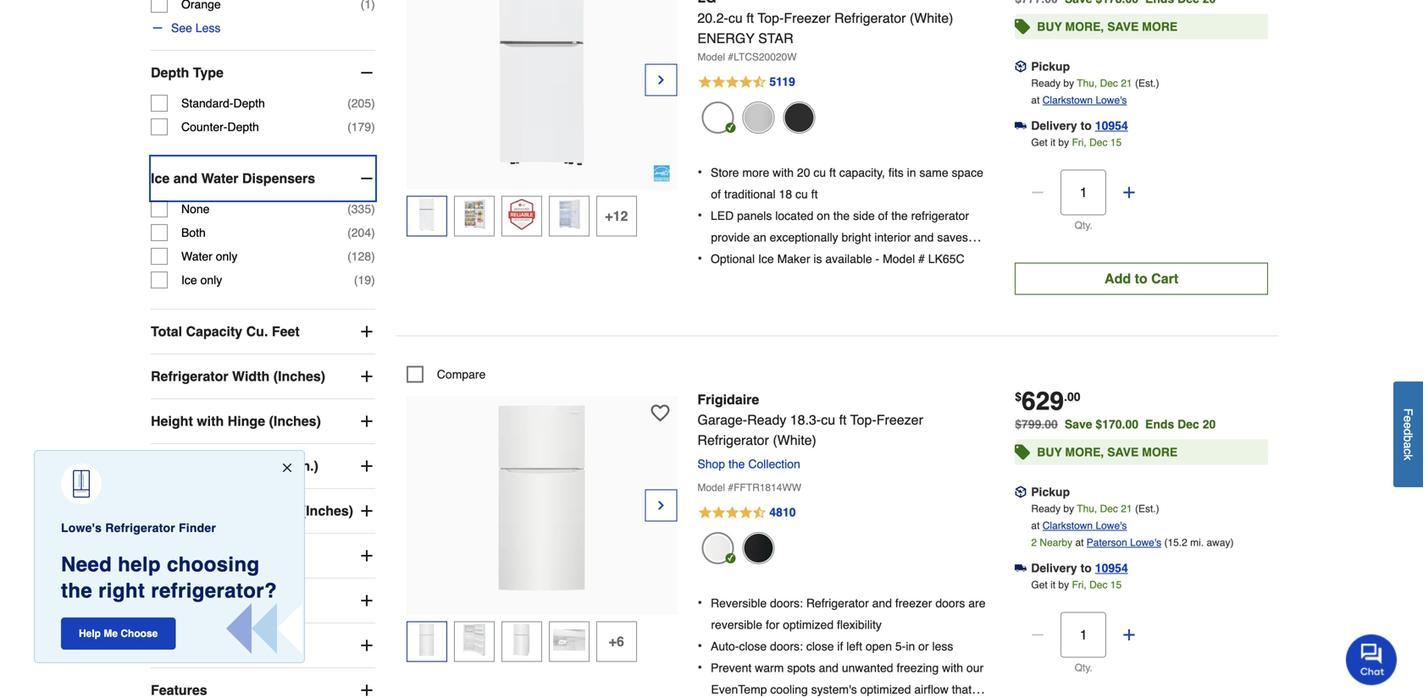 Task type: locate. For each thing, give the bounding box(es) containing it.
• reversible doors: refrigerator and freezer doors are reversible for optimized flexibility • auto-close doors: close if left open 5-in or less • prevent warm spots and unwanted freezing with our eventemp cooling system's optimized airflow tha
[[697, 596, 986, 698]]

1 delivery from the top
[[1031, 119, 1077, 133]]

10954 down paterson
[[1095, 562, 1128, 576]]

1 horizontal spatial freezer
[[877, 413, 923, 428]]

0 vertical spatial more
[[1142, 20, 1178, 33]]

1 vertical spatial (white)
[[773, 433, 816, 449]]

10954 button down paterson
[[1095, 560, 1128, 577]]

1 thu, from the top
[[1077, 78, 1097, 89]]

1 truck filled image from the top
[[1015, 120, 1027, 132]]

depth without handles (inches)
[[151, 504, 353, 519]]

frigidaire
[[697, 392, 759, 408]]

delivery to 10954 down nearby on the right bottom of the page
[[1031, 562, 1128, 576]]

chevron right image
[[654, 72, 668, 89]]

(white)
[[910, 10, 953, 26], [773, 433, 816, 449]]

2 ) from the top
[[371, 120, 375, 134]]

1 vertical spatial height
[[151, 459, 193, 474]]

2 21 from the top
[[1121, 504, 1132, 515]]

top- up the star
[[758, 10, 784, 26]]

1 qty. from the top
[[1075, 220, 1092, 232]]

(inches) for handles
[[301, 504, 353, 519]]

2 vertical spatial save
[[1107, 446, 1139, 460]]

freezer
[[895, 597, 932, 611]]

1 height from the top
[[151, 414, 193, 430]]

and up none
[[173, 171, 197, 186]]

15 for garage-ready 18.3-cu ft top-freezer refrigerator (white)
[[1110, 580, 1122, 592]]

(est.)
[[1135, 78, 1159, 89], [1135, 504, 1159, 515]]

( down "205"
[[347, 120, 351, 134]]

) up '179'
[[371, 97, 375, 110]]

(inches) down the (in.)
[[301, 504, 353, 519]]

(est.) inside the ready by thu, dec 21 (est.) at clarkstown lowe's 2 nearby at paterson lowe's (15.2 mi. away)
[[1135, 504, 1159, 515]]

clarkstown for ready by thu, dec 21 (est.) at clarkstown lowe's 2 nearby at paterson lowe's (15.2 mi. away)
[[1043, 521, 1093, 532]]

choose
[[121, 629, 158, 640]]

4.5 stars image down "model # ltcs20020w"
[[697, 72, 796, 93]]

21 inside the "ready by thu, dec 21 (est.) at clarkstown lowe's"
[[1121, 78, 1132, 89]]

1 vertical spatial in
[[906, 640, 915, 654]]

plus image inside ice maker button
[[358, 548, 375, 565]]

plus image inside ice/water location button
[[358, 638, 375, 655]]

ready inside the "ready by thu, dec 21 (est.) at clarkstown lowe's"
[[1031, 78, 1061, 89]]

2 horizontal spatial of
[[878, 209, 888, 223]]

an
[[753, 231, 766, 244]]

0 vertical spatial ends dec 20 element
[[1145, 0, 1223, 6]]

clarkstown for ready by thu, dec 21 (est.) at clarkstown lowe's
[[1043, 94, 1093, 106]]

2 delivery to 10954 from the top
[[1031, 562, 1128, 576]]

lowe's inside the "ready by thu, dec 21 (est.) at clarkstown lowe's"
[[1096, 94, 1127, 106]]

1 pickup from the top
[[1031, 60, 1070, 73]]

2 (est.) from the top
[[1135, 504, 1159, 515]]

4 plus image from the top
[[358, 638, 375, 655]]

help
[[79, 629, 101, 640]]

garage-
[[697, 413, 747, 428]]

get it by fri, dec 15 down the "ready by thu, dec 21 (est.) at clarkstown lowe's"
[[1031, 137, 1122, 149]]

doors:
[[770, 597, 803, 611], [770, 640, 803, 654]]

e up b
[[1401, 423, 1415, 429]]

1 horizontal spatial with
[[773, 166, 794, 180]]

the right 'on'
[[833, 209, 850, 223]]

0 vertical spatial get
[[1031, 137, 1048, 149]]

lighting
[[832, 253, 869, 266]]

with left hinge
[[197, 414, 224, 430]]

ice inside • optional ice maker is available - model # lk65c
[[758, 253, 774, 266]]

the up interior
[[891, 209, 908, 223]]

2 thu, from the top
[[1077, 504, 1097, 515]]

2 plus image from the top
[[358, 413, 375, 430]]

shop
[[697, 458, 725, 471]]

0 vertical spatial fri,
[[1072, 137, 1087, 149]]

2 height from the top
[[151, 459, 193, 474]]

only down water only
[[200, 274, 222, 287]]

tag filled image down was price $777.00 element
[[1015, 15, 1030, 39]]

model down shop
[[697, 482, 725, 494]]

1 vertical spatial top-
[[850, 413, 877, 428]]

0 vertical spatial maker
[[777, 253, 810, 266]]

1 gallery item 0 image from the top
[[449, 0, 635, 166]]

1 vertical spatial buy
[[1037, 446, 1062, 460]]

4 • from the top
[[697, 596, 702, 611]]

energy star qualified image
[[653, 165, 670, 182]]

plus image
[[358, 324, 375, 341], [358, 413, 375, 430], [358, 458, 375, 475], [358, 638, 375, 655], [358, 683, 375, 698]]

1 4.5 stars image from the top
[[697, 72, 796, 93]]

1 plus image from the top
[[358, 324, 375, 341]]

1 15 from the top
[[1110, 137, 1122, 149]]

0 vertical spatial top-
[[758, 10, 784, 26]]

0 horizontal spatial freezer
[[784, 10, 831, 26]]

maker
[[777, 253, 810, 266], [173, 549, 213, 564]]

hinge
[[228, 414, 265, 430]]

gallery item 0 image
[[449, 0, 635, 166], [449, 405, 635, 592]]

with up 18
[[773, 166, 794, 180]]

2 vertical spatial at
[[1075, 537, 1084, 549]]

0 horizontal spatial top-
[[758, 10, 784, 26]]

need help choosing the right refrigerator?
[[61, 554, 277, 603]]

plus image inside price button
[[358, 593, 375, 610]]

6 • from the top
[[697, 660, 702, 676]]

0 horizontal spatial minus image
[[358, 64, 375, 81]]

( down ( 204 )
[[347, 250, 351, 264]]

2 vertical spatial #
[[728, 482, 734, 494]]

ft right "18.3-" on the right bottom
[[839, 413, 847, 428]]

20 right ends
[[1203, 418, 1216, 432]]

in
[[907, 166, 916, 180], [906, 640, 915, 654]]

plus image inside "height to top of case (in.)" button
[[358, 458, 375, 475]]

0 horizontal spatial close
[[739, 640, 767, 654]]

2 truck filled image from the top
[[1015, 563, 1027, 575]]

1 10954 button from the top
[[1095, 117, 1128, 134]]

by inside the "ready by thu, dec 21 (est.) at clarkstown lowe's"
[[1063, 78, 1074, 89]]

of inside "height to top of case (in.)" button
[[241, 459, 254, 474]]

• left auto-
[[697, 639, 702, 654]]

doors: down the for
[[770, 640, 803, 654]]

# down energy
[[728, 51, 734, 63]]

ice for maker
[[151, 549, 170, 564]]

1 vertical spatial freezer
[[877, 413, 923, 428]]

3 ) from the top
[[371, 203, 375, 216]]

1 vertical spatial #
[[918, 253, 925, 266]]

2 4.5 stars image from the top
[[697, 504, 797, 524]]

# for fftr1814ww
[[728, 482, 734, 494]]

(white) inside 20.2-cu ft top-freezer refrigerator (white) energy star
[[910, 10, 953, 26]]

0 vertical spatial doors:
[[770, 597, 803, 611]]

( down the ( 128 )
[[354, 274, 358, 287]]

(est.) inside the "ready by thu, dec 21 (est.) at clarkstown lowe's"
[[1135, 78, 1159, 89]]

5119 button
[[697, 72, 995, 93]]

minus image
[[358, 64, 375, 81], [1029, 627, 1046, 644]]

ends dec 20 element containing ends dec 20
[[1145, 418, 1223, 432]]

reversible
[[711, 597, 767, 611]]

plus image inside refrigerator width (inches) button
[[358, 369, 375, 385]]

refrigerator icon image
[[61, 464, 102, 505]]

refrigerator up flexibility
[[806, 597, 869, 611]]

plus image inside depth without handles (inches) button
[[358, 503, 375, 520]]

2 horizontal spatial minus image
[[1029, 184, 1046, 201]]

and down 'refrigerator'
[[914, 231, 934, 244]]

cu inside frigidaire garage-ready 18.3-cu ft top-freezer refrigerator (white)
[[821, 413, 835, 428]]

airflow
[[914, 684, 949, 697]]

0 vertical spatial clarkstown lowe's button
[[1043, 92, 1127, 109]]

5 ) from the top
[[371, 250, 375, 264]]

depth left type
[[151, 65, 189, 81]]

ready by thu, dec 21 (est.) at clarkstown lowe's
[[1031, 78, 1159, 106]]

2 ends dec 20 element from the top
[[1145, 418, 1223, 432]]

2 vertical spatial of
[[241, 459, 254, 474]]

the
[[833, 209, 850, 223], [891, 209, 908, 223], [728, 458, 745, 471], [61, 580, 92, 603]]

refrigerator down total
[[151, 369, 228, 385]]

20 up located at right top
[[797, 166, 810, 180]]

at inside the "ready by thu, dec 21 (est.) at clarkstown lowe's"
[[1031, 94, 1040, 106]]

(inches) inside button
[[273, 369, 325, 385]]

ft inside frigidaire garage-ready 18.3-cu ft top-freezer refrigerator (white)
[[839, 413, 847, 428]]

finder
[[179, 522, 216, 535]]

close image
[[280, 462, 294, 475]]

( up '179'
[[347, 97, 351, 110]]

save for 20.2-cu ft top-freezer refrigerator (white) energy star
[[1107, 20, 1139, 33]]

model # fftr1814ww
[[697, 482, 801, 494]]

plus image inside height with hinge (inches) button
[[358, 413, 375, 430]]

• left reversible
[[697, 596, 702, 611]]

$799.00
[[1015, 418, 1058, 432]]

more, for garage-ready 18.3-cu ft top-freezer refrigerator (white)
[[1065, 446, 1104, 460]]

lg20.2-cu ft top-freezer refrigerator (white) energy star element
[[406, 0, 677, 189]]

gallery item 0 image inside lg20.2-cu ft top-freezer refrigerator (white) energy star element
[[449, 0, 635, 166]]

ready up nearby on the right bottom of the page
[[1031, 504, 1061, 515]]

height for height to top of case (in.)
[[151, 459, 193, 474]]

(inches) down feet
[[273, 369, 325, 385]]

model for model # ltcs20020w
[[697, 51, 725, 63]]

standard-depth
[[181, 97, 265, 110]]

available
[[825, 253, 872, 266]]

model
[[697, 51, 725, 63], [883, 253, 915, 266], [697, 482, 725, 494]]

only for ice only
[[200, 274, 222, 287]]

1 delivery to 10954 from the top
[[1031, 119, 1128, 133]]

1 vertical spatial clarkstown
[[1043, 521, 1093, 532]]

the down need
[[61, 580, 92, 603]]

ends dec 20 element for savings save $178.00 'element'
[[1145, 0, 1223, 6]]

0 horizontal spatial (white)
[[773, 433, 816, 449]]

1 vertical spatial model
[[883, 253, 915, 266]]

0 vertical spatial 10954
[[1095, 119, 1128, 133]]

buy more, save more
[[1037, 20, 1178, 33], [1037, 446, 1178, 460]]

1 close from the left
[[739, 640, 767, 654]]

0 vertical spatial pickup
[[1031, 60, 1070, 73]]

was price $777.00 element
[[1015, 0, 1065, 6]]

2 15 from the top
[[1110, 580, 1122, 592]]

ends dec 20 element
[[1145, 0, 1223, 6], [1145, 418, 1223, 432]]

1 vertical spatial minus image
[[1029, 627, 1046, 644]]

height for height with hinge (inches)
[[151, 414, 193, 430]]

• left prevent
[[697, 660, 702, 676]]

2 delivery from the top
[[1031, 562, 1077, 576]]

1 (est.) from the top
[[1135, 78, 1159, 89]]

of
[[711, 188, 721, 201], [878, 209, 888, 223], [241, 459, 254, 474]]

refrigerator up 5119 button
[[834, 10, 906, 26]]

1 vertical spatial pickup
[[1031, 486, 1070, 499]]

21 inside the ready by thu, dec 21 (est.) at clarkstown lowe's 2 nearby at paterson lowe's (15.2 mi. away)
[[1121, 504, 1132, 515]]

20
[[797, 166, 810, 180], [1203, 418, 1216, 432]]

4.5 stars image containing 4810
[[697, 504, 797, 524]]

ice/water
[[151, 638, 211, 654]]

3 plus image from the top
[[358, 458, 375, 475]]

( up 204
[[347, 203, 351, 216]]

height with hinge (inches) button
[[151, 400, 375, 444]]

close down reversible
[[739, 640, 767, 654]]

• left energy
[[697, 251, 702, 266]]

top- inside 20.2-cu ft top-freezer refrigerator (white) energy star
[[758, 10, 784, 26]]

2 e from the top
[[1401, 423, 1415, 429]]

0 vertical spatial clarkstown
[[1043, 94, 1093, 106]]

clarkstown inside the ready by thu, dec 21 (est.) at clarkstown lowe's 2 nearby at paterson lowe's (15.2 mi. away)
[[1043, 521, 1093, 532]]

model right -
[[883, 253, 915, 266]]

( 128 )
[[347, 250, 375, 264]]

1 vertical spatial optimized
[[860, 684, 911, 697]]

$ 629 .00
[[1015, 387, 1080, 416]]

4 ) from the top
[[371, 226, 375, 240]]

thu, inside the "ready by thu, dec 21 (est.) at clarkstown lowe's"
[[1077, 78, 1097, 89]]

save down $170.00
[[1107, 446, 1139, 460]]

1 ) from the top
[[371, 97, 375, 110]]

1 more from the top
[[1142, 20, 1178, 33]]

0 horizontal spatial minus image
[[151, 21, 164, 35]]

2 vertical spatial (inches)
[[301, 504, 353, 519]]

minus image inside see less button
[[151, 21, 164, 35]]

auto-
[[711, 640, 739, 654]]

the inside need help choosing the right refrigerator?
[[61, 580, 92, 603]]

1 vertical spatial clarkstown lowe's button
[[1043, 518, 1127, 535]]

thumbnail image
[[411, 198, 443, 231], [458, 198, 490, 231], [506, 198, 538, 231], [553, 198, 585, 231], [411, 625, 443, 657], [458, 625, 490, 657], [506, 625, 538, 657], [553, 625, 585, 657]]

1 clarkstown from the top
[[1043, 94, 1093, 106]]

cu
[[728, 10, 743, 26], [813, 166, 826, 180], [795, 188, 808, 201], [821, 413, 835, 428]]

2 clarkstown from the top
[[1043, 521, 1093, 532]]

it down nearby on the right bottom of the page
[[1050, 580, 1055, 592]]

interior
[[874, 231, 911, 244]]

10954 button down the "ready by thu, dec 21 (est.) at clarkstown lowe's"
[[1095, 117, 1128, 134]]

0 vertical spatial delivery
[[1031, 119, 1077, 133]]

4.5 stars image down model # fftr1814ww on the bottom
[[697, 504, 797, 524]]

1 it from the top
[[1050, 137, 1055, 149]]

it for garage-ready 18.3-cu ft top-freezer refrigerator (white)
[[1050, 580, 1055, 592]]

4.5 stars image containing 5119
[[697, 72, 796, 93]]

optimized down unwanted
[[860, 684, 911, 697]]

depth up finder
[[151, 504, 189, 519]]

6 ) from the top
[[371, 274, 375, 287]]

0 horizontal spatial traditional
[[724, 188, 776, 201]]

1 vertical spatial (est.)
[[1135, 504, 1159, 515]]

) up ( 204 )
[[371, 203, 375, 216]]

at for ready by thu, dec 21 (est.) at clarkstown lowe's 2 nearby at paterson lowe's (15.2 mi. away)
[[1031, 521, 1040, 532]]

ready down was price $777.00 element
[[1031, 78, 1061, 89]]

with inside button
[[197, 414, 224, 430]]

shop the collection link
[[697, 458, 807, 471]]

star
[[758, 31, 793, 46]]

2 tag filled image from the top
[[1015, 441, 1030, 465]]

2 get from the top
[[1031, 580, 1048, 592]]

1 vertical spatial traditional
[[777, 253, 828, 266]]

( 204 )
[[347, 226, 375, 240]]

ready for ready by thu, dec 21 (est.) at clarkstown lowe's 2 nearby at paterson lowe's (15.2 mi. away)
[[1031, 504, 1061, 515]]

model # ltcs20020w
[[697, 51, 797, 63]]

1 horizontal spatial maker
[[777, 253, 810, 266]]

# down shop the collection at the bottom of the page
[[728, 482, 734, 494]]

0 vertical spatial model
[[697, 51, 725, 63]]

1 vertical spatial 10954
[[1095, 562, 1128, 576]]

get for 20.2-cu ft top-freezer refrigerator (white) energy star
[[1031, 137, 1048, 149]]

21 for ready by thu, dec 21 (est.) at clarkstown lowe's 2 nearby at paterson lowe's (15.2 mi. away)
[[1121, 504, 1132, 515]]

traditional down exceptionally
[[777, 253, 828, 266]]

fri,
[[1072, 137, 1087, 149], [1072, 580, 1087, 592]]

fri, down nearby on the right bottom of the page
[[1072, 580, 1087, 592]]

get down the "ready by thu, dec 21 (est.) at clarkstown lowe's"
[[1031, 137, 1048, 149]]

doors: up the for
[[770, 597, 803, 611]]

( for 128
[[347, 250, 351, 264]]

1 vertical spatial delivery to 10954
[[1031, 562, 1128, 576]]

1 vertical spatial more
[[1142, 446, 1178, 460]]

1 tag filled image from the top
[[1015, 15, 1030, 39]]

1 buy more, save more from the top
[[1037, 20, 1178, 33]]

1 vertical spatial 15
[[1110, 580, 1122, 592]]

truck filled image for garage-ready 18.3-cu ft top-freezer refrigerator (white)
[[1015, 563, 1027, 575]]

2 clarkstown lowe's button from the top
[[1043, 518, 1127, 535]]

0 vertical spatial get it by fri, dec 15
[[1031, 137, 1122, 149]]

2 more from the top
[[1142, 446, 1178, 460]]

2 doors: from the top
[[770, 640, 803, 654]]

close left if
[[806, 640, 834, 654]]

10954 down the "ready by thu, dec 21 (est.) at clarkstown lowe's"
[[1095, 119, 1128, 133]]

+6 button
[[596, 622, 637, 663]]

more for garage-ready 18.3-cu ft top-freezer refrigerator (white)
[[1142, 446, 1178, 460]]

0 vertical spatial it
[[1050, 137, 1055, 149]]

1 stepper number input field with increment and decrement buttons number field from the top
[[1061, 170, 1106, 216]]

buy more, save more down $799.00 save $170.00 ends dec 20
[[1037, 446, 1178, 460]]

buy more, save more for garage-ready 18.3-cu ft top-freezer refrigerator (white)
[[1037, 446, 1178, 460]]

k
[[1401, 455, 1415, 461]]

ice
[[151, 171, 170, 186], [758, 253, 774, 266], [181, 274, 197, 287], [151, 549, 170, 564]]

0 vertical spatial water
[[201, 171, 238, 186]]

buy more, save more down savings save $178.00 'element'
[[1037, 20, 1178, 33]]

pickup image for garage-ready 18.3-cu ft top-freezer refrigerator (white)
[[1015, 487, 1027, 499]]

10954 for garage-ready 18.3-cu ft top-freezer refrigerator (white)
[[1095, 562, 1128, 576]]

• left store
[[697, 164, 702, 180]]

5 • from the top
[[697, 639, 702, 654]]

(est.) down savings save $178.00 'element'
[[1135, 78, 1159, 89]]

0 vertical spatial buy
[[1037, 20, 1062, 33]]

tag filled image for garage-ready 18.3-cu ft top-freezer refrigerator (white)
[[1015, 441, 1030, 465]]

energy
[[697, 31, 755, 46]]

pickup image
[[1015, 61, 1027, 73], [1015, 487, 1027, 499]]

1 pickup image from the top
[[1015, 61, 1027, 73]]

1 buy from the top
[[1037, 20, 1062, 33]]

0 vertical spatial 20
[[797, 166, 810, 180]]

ready inside the ready by thu, dec 21 (est.) at clarkstown lowe's 2 nearby at paterson lowe's (15.2 mi. away)
[[1031, 504, 1061, 515]]

( for 179
[[347, 120, 351, 134]]

) down the ( 128 )
[[371, 274, 375, 287]]

more, down savings save $178.00 'element'
[[1065, 20, 1104, 33]]

with
[[773, 166, 794, 180], [197, 414, 224, 430], [942, 662, 963, 676]]

height
[[151, 414, 193, 430], [151, 459, 193, 474]]

ready by thu, dec 21 (est.) at clarkstown lowe's 2 nearby at paterson lowe's (15.2 mi. away)
[[1031, 504, 1234, 549]]

21 down savings save $178.00 'element'
[[1121, 78, 1132, 89]]

$170.00
[[1096, 418, 1138, 432]]

ltcs20020w
[[734, 51, 797, 63]]

only
[[216, 250, 238, 264], [200, 274, 222, 287]]

width
[[232, 369, 270, 385]]

2 more, from the top
[[1065, 446, 1104, 460]]

0 horizontal spatial optimized
[[783, 619, 834, 632]]

0 vertical spatial gallery item 0 image
[[449, 0, 635, 166]]

top-
[[758, 10, 784, 26], [850, 413, 877, 428]]

2 buy from the top
[[1037, 446, 1062, 460]]

more down savings save $178.00 'element'
[[1142, 20, 1178, 33]]

1 vertical spatial delivery
[[1031, 562, 1077, 576]]

2 pickup image from the top
[[1015, 487, 1027, 499]]

.00
[[1064, 391, 1080, 404]]

saves
[[937, 231, 968, 244]]

2 qty. from the top
[[1075, 663, 1092, 675]]

buy down was price $777.00 element
[[1037, 20, 1062, 33]]

1 horizontal spatial traditional
[[777, 253, 828, 266]]

2 buy more, save more from the top
[[1037, 446, 1178, 460]]

0 horizontal spatial maker
[[173, 549, 213, 564]]

# inside • optional ice maker is available - model # lk65c
[[918, 253, 925, 266]]

maker down exceptionally
[[777, 253, 810, 266]]

more, down $799.00 save $170.00 ends dec 20
[[1065, 446, 1104, 460]]

4.5 stars image
[[697, 72, 796, 93], [697, 504, 797, 524]]

chevron right image
[[654, 498, 668, 515]]

1 horizontal spatial 20
[[1203, 418, 1216, 432]]

1 vertical spatial tag filled image
[[1015, 441, 1030, 465]]

plus image for total capacity cu. feet
[[358, 324, 375, 341]]

optimized
[[783, 619, 834, 632], [860, 684, 911, 697]]

ice maker
[[151, 549, 213, 564]]

0 vertical spatial minus image
[[358, 64, 375, 81]]

standard-
[[181, 97, 233, 110]]

depth type button
[[151, 51, 375, 95]]

top- right "18.3-" on the right bottom
[[850, 413, 877, 428]]

water up none
[[201, 171, 238, 186]]

more for 20.2-cu ft top-freezer refrigerator (white) energy star
[[1142, 20, 1178, 33]]

15 for 20.2-cu ft top-freezer refrigerator (white) energy star
[[1110, 137, 1122, 149]]

depth type
[[151, 65, 224, 81]]

0 vertical spatial #
[[728, 51, 734, 63]]

model down energy
[[697, 51, 725, 63]]

1 vertical spatial it
[[1050, 580, 1055, 592]]

tag filled image
[[1015, 15, 1030, 39], [1015, 441, 1030, 465]]

0 vertical spatial more,
[[1065, 20, 1104, 33]]

f e e d b a c k
[[1401, 409, 1415, 461]]

clarkstown
[[1043, 94, 1093, 106], [1043, 521, 1093, 532]]

#
[[728, 51, 734, 63], [918, 253, 925, 266], [728, 482, 734, 494]]

doors
[[935, 597, 965, 611]]

1 vertical spatial ends dec 20 element
[[1145, 418, 1223, 432]]

0 vertical spatial 10954 button
[[1095, 117, 1128, 134]]

2 close from the left
[[806, 640, 834, 654]]

1 vertical spatial get it by fri, dec 15
[[1031, 580, 1122, 592]]

ready left "18.3-" on the right bottom
[[747, 413, 786, 428]]

black image
[[742, 533, 775, 565]]

of right the top
[[241, 459, 254, 474]]

0 horizontal spatial with
[[197, 414, 224, 430]]

ready inside frigidaire garage-ready 18.3-cu ft top-freezer refrigerator (white)
[[747, 413, 786, 428]]

) for ( 128 )
[[371, 250, 375, 264]]

delivery for 20.2-cu ft top-freezer refrigerator (white) energy star
[[1031, 119, 1077, 133]]

pickup
[[1031, 60, 1070, 73], [1031, 486, 1070, 499]]

of up led
[[711, 188, 721, 201]]

1 21 from the top
[[1121, 78, 1132, 89]]

)
[[371, 97, 375, 110], [371, 120, 375, 134], [371, 203, 375, 216], [371, 226, 375, 240], [371, 250, 375, 264], [371, 274, 375, 287]]

1 horizontal spatial optimized
[[860, 684, 911, 697]]

get for garage-ready 18.3-cu ft top-freezer refrigerator (white)
[[1031, 580, 1048, 592]]

get it by fri, dec 15
[[1031, 137, 1122, 149], [1031, 580, 1122, 592]]

truck filled image
[[1015, 120, 1027, 132], [1015, 563, 1027, 575]]

plus image inside total capacity cu. feet button
[[358, 324, 375, 341]]

save for garage-ready 18.3-cu ft top-freezer refrigerator (white)
[[1107, 446, 1139, 460]]

1 get from the top
[[1031, 137, 1048, 149]]

plus image for ice maker
[[358, 548, 375, 565]]

thu, inside the ready by thu, dec 21 (est.) at clarkstown lowe's 2 nearby at paterson lowe's (15.2 mi. away)
[[1077, 504, 1097, 515]]

10954 button for 20.2-cu ft top-freezer refrigerator (white) energy star
[[1095, 117, 1128, 134]]

1 vertical spatial maker
[[173, 549, 213, 564]]

1 ends dec 20 element from the top
[[1145, 0, 1223, 6]]

0 vertical spatial (inches)
[[273, 369, 325, 385]]

• left led
[[697, 208, 702, 223]]

0 vertical spatial tag filled image
[[1015, 15, 1030, 39]]

21 for ready by thu, dec 21 (est.) at clarkstown lowe's
[[1121, 78, 1132, 89]]

0 vertical spatial freezer
[[784, 10, 831, 26]]

1 vertical spatial with
[[197, 414, 224, 430]]

reversible
[[711, 619, 762, 632]]

delivery to 10954 down the "ready by thu, dec 21 (est.) at clarkstown lowe's"
[[1031, 119, 1128, 133]]

0 vertical spatial traditional
[[724, 188, 776, 201]]

buy for garage-ready 18.3-cu ft top-freezer refrigerator (white)
[[1037, 446, 1062, 460]]

fri, for 20.2-cu ft top-freezer refrigerator (white) energy star
[[1072, 137, 1087, 149]]

2 get it by fri, dec 15 from the top
[[1031, 580, 1122, 592]]

lowe's refrigerator finder
[[61, 522, 216, 535]]

1 doors: from the top
[[770, 597, 803, 611]]

18.3-
[[790, 413, 821, 428]]

in inside the • store more with 20 cu ft capacity, fits in same space of traditional 18 cu ft • led panels located on the side of the refrigerator provide an exceptionally bright interior and saves energy over traditional lighting
[[907, 166, 916, 180]]

0 vertical spatial thu,
[[1077, 78, 1097, 89]]

5-
[[895, 640, 906, 654]]

1 fri, from the top
[[1072, 137, 1087, 149]]

delivery down the "ready by thu, dec 21 (est.) at clarkstown lowe's"
[[1031, 119, 1077, 133]]

maker down finder
[[173, 549, 213, 564]]

15 down paterson lowe's button
[[1110, 580, 1122, 592]]

1 vertical spatial qty.
[[1075, 663, 1092, 675]]

15 down the "ready by thu, dec 21 (est.) at clarkstown lowe's"
[[1110, 137, 1122, 149]]

1 horizontal spatial close
[[806, 640, 834, 654]]

e up "d"
[[1401, 416, 1415, 423]]

it down the "ready by thu, dec 21 (est.) at clarkstown lowe's"
[[1050, 137, 1055, 149]]

0 vertical spatial (est.)
[[1135, 78, 1159, 89]]

water inside button
[[201, 171, 238, 186]]

ice for only
[[181, 274, 197, 287]]

pickup up nearby on the right bottom of the page
[[1031, 486, 1070, 499]]

1 horizontal spatial top-
[[850, 413, 877, 428]]

0 vertical spatial height
[[151, 414, 193, 430]]

0 vertical spatial 4.5 stars image
[[697, 72, 796, 93]]

0 vertical spatial pickup image
[[1015, 61, 1027, 73]]

1 vertical spatial thu,
[[1077, 504, 1097, 515]]

(white) inside frigidaire garage-ready 18.3-cu ft top-freezer refrigerator (white)
[[773, 433, 816, 449]]

with inside the • store more with 20 cu ft capacity, fits in same space of traditional 18 cu ft • led panels located on the side of the refrigerator provide an exceptionally bright interior and saves energy over traditional lighting
[[773, 166, 794, 180]]

) up 19
[[371, 250, 375, 264]]

delivery to 10954 for 20.2-cu ft top-freezer refrigerator (white) energy star
[[1031, 119, 1128, 133]]

to
[[1080, 119, 1092, 133], [1135, 271, 1147, 287], [197, 459, 209, 474], [1080, 562, 1092, 576]]

0 vertical spatial (white)
[[910, 10, 953, 26]]

plus image
[[1121, 184, 1138, 201], [358, 369, 375, 385], [358, 503, 375, 520], [358, 548, 375, 565], [358, 593, 375, 610], [1121, 627, 1138, 644]]

0 vertical spatial qty.
[[1075, 220, 1092, 232]]

2 10954 from the top
[[1095, 562, 1128, 576]]

to down paterson
[[1080, 562, 1092, 576]]

20.2-cu ft top-freezer refrigerator (white) energy star
[[697, 10, 953, 46]]

0 vertical spatial truck filled image
[[1015, 120, 1027, 132]]

ice and water dispensers
[[151, 171, 315, 186]]

with inside • reversible doors: refrigerator and freezer doors are reversible for optimized flexibility • auto-close doors: close if left open 5-in or less • prevent warm spots and unwanted freezing with our eventemp cooling system's optimized airflow tha
[[942, 662, 963, 676]]

(inches) for hinge
[[269, 414, 321, 430]]

minus image
[[151, 21, 164, 35], [358, 170, 375, 187], [1029, 184, 1046, 201]]

1 vertical spatial at
[[1031, 521, 1040, 532]]

delivery down nearby on the right bottom of the page
[[1031, 562, 1077, 576]]

1 vertical spatial gallery item 0 image
[[449, 405, 635, 592]]

1 get it by fri, dec 15 from the top
[[1031, 137, 1122, 149]]

1 vertical spatial fri,
[[1072, 580, 1087, 592]]

ready
[[1031, 78, 1061, 89], [747, 413, 786, 428], [1031, 504, 1061, 515]]

save down savings save $178.00 'element'
[[1107, 20, 1139, 33]]

water down both
[[181, 250, 212, 264]]

heart outline image
[[651, 404, 669, 423]]

0 vertical spatial at
[[1031, 94, 1040, 106]]

2 10954 button from the top
[[1095, 560, 1128, 577]]

depth down standard-depth
[[227, 120, 259, 134]]

buy down $799.00
[[1037, 446, 1062, 460]]

1 10954 from the top
[[1095, 119, 1128, 133]]

maker inside • optional ice maker is available - model # lk65c
[[777, 253, 810, 266]]

0 vertical spatial buy more, save more
[[1037, 20, 1178, 33]]

2 fri, from the top
[[1072, 580, 1087, 592]]

10954
[[1095, 119, 1128, 133], [1095, 562, 1128, 576]]

5 plus image from the top
[[358, 683, 375, 698]]

Stepper number input field with increment and decrement buttons number field
[[1061, 170, 1106, 216], [1061, 613, 1106, 659]]

get down 2
[[1031, 580, 1048, 592]]

see
[[171, 21, 192, 35]]

of right side
[[878, 209, 888, 223]]

0 vertical spatial delivery to 10954
[[1031, 119, 1128, 133]]

1 vertical spatial 21
[[1121, 504, 1132, 515]]

save down .00
[[1065, 418, 1092, 432]]

maker inside ice maker button
[[173, 549, 213, 564]]

thu, for ready by thu, dec 21 (est.) at clarkstown lowe's
[[1077, 78, 1097, 89]]

ends dec 20 element for savings save $170.00 element
[[1145, 418, 1223, 432]]

) down "205"
[[371, 120, 375, 134]]

2 vertical spatial with
[[942, 662, 963, 676]]

204
[[351, 226, 371, 240]]

(est.) for ready by thu, dec 21 (est.) at clarkstown lowe's
[[1135, 78, 1159, 89]]

10954 button for garage-ready 18.3-cu ft top-freezer refrigerator (white)
[[1095, 560, 1128, 577]]

2 pickup from the top
[[1031, 486, 1070, 499]]

clarkstown inside the "ready by thu, dec 21 (est.) at clarkstown lowe's"
[[1043, 94, 1093, 106]]

( for 19
[[354, 274, 358, 287]]

1 more, from the top
[[1065, 20, 1104, 33]]

1 vertical spatial pickup image
[[1015, 487, 1027, 499]]

2 it from the top
[[1050, 580, 1055, 592]]



Task type: vqa. For each thing, say whether or not it's contained in the screenshot.
Ice within the • OPTIONAL ICE MAKER IS AVAILABLE - MODEL # LK65C
yes



Task type: describe. For each thing, give the bounding box(es) containing it.
plus image for depth without handles (inches)
[[358, 503, 375, 520]]

• store more with 20 cu ft capacity, fits in same space of traditional 18 cu ft • led panels located on the side of the refrigerator provide an exceptionally bright interior and saves energy over traditional lighting
[[697, 164, 983, 266]]

4.5 stars image for 5119 button
[[697, 72, 796, 93]]

dec inside the ready by thu, dec 21 (est.) at clarkstown lowe's 2 nearby at paterson lowe's (15.2 mi. away)
[[1100, 504, 1118, 515]]

4810
[[769, 506, 796, 520]]

type
[[193, 65, 224, 81]]

less
[[932, 640, 953, 654]]

is
[[813, 253, 822, 266]]

ft left capacity,
[[829, 166, 836, 180]]

fits
[[888, 166, 904, 180]]

) for ( 335 )
[[371, 203, 375, 216]]

total
[[151, 324, 182, 340]]

delivery for garage-ready 18.3-cu ft top-freezer refrigerator (white)
[[1031, 562, 1077, 576]]

ft up 'on'
[[811, 188, 818, 201]]

model for model # fftr1814ww
[[697, 482, 725, 494]]

less
[[195, 21, 221, 35]]

( for 335
[[347, 203, 351, 216]]

4.5 stars image for 4810 button
[[697, 504, 797, 524]]

freezer inside frigidaire garage-ready 18.3-cu ft top-freezer refrigerator (white)
[[877, 413, 923, 428]]

2 • from the top
[[697, 208, 702, 223]]

get it by fri, dec 15 for 20.2-cu ft top-freezer refrigerator (white) energy star
[[1031, 137, 1122, 149]]

+6
[[609, 634, 624, 650]]

savings save $178.00 element
[[1065, 0, 1223, 6]]

1 vertical spatial 20
[[1203, 418, 1216, 432]]

add to cart
[[1105, 271, 1178, 287]]

+12
[[605, 208, 628, 224]]

see less button
[[151, 20, 221, 36]]

only for water only
[[216, 250, 238, 264]]

model inside • optional ice maker is available - model # lk65c
[[883, 253, 915, 266]]

by inside the ready by thu, dec 21 (est.) at clarkstown lowe's 2 nearby at paterson lowe's (15.2 mi. away)
[[1063, 504, 1074, 515]]

-
[[875, 253, 879, 266]]

white image
[[702, 102, 734, 134]]

a
[[1401, 442, 1415, 449]]

# for ltcs20020w
[[728, 51, 734, 63]]

exceptionally
[[770, 231, 838, 244]]

frigidaire garage-ready 18.3-cu ft top-freezer refrigerator (white)
[[697, 392, 923, 449]]

more, for 20.2-cu ft top-freezer refrigerator (white) energy star
[[1065, 20, 1104, 33]]

minus image inside ice and water dispensers button
[[358, 170, 375, 187]]

c
[[1401, 449, 1415, 455]]

thu, for ready by thu, dec 21 (est.) at clarkstown lowe's 2 nearby at paterson lowe's (15.2 mi. away)
[[1077, 504, 1097, 515]]

ice only
[[181, 274, 222, 287]]

help
[[118, 554, 161, 577]]

actual price $629.00 element
[[1015, 387, 1080, 416]]

buy for 20.2-cu ft top-freezer refrigerator (white) energy star
[[1037, 20, 1062, 33]]

freezing
[[897, 662, 939, 676]]

ice for and
[[151, 171, 170, 186]]

at for ready by thu, dec 21 (est.) at clarkstown lowe's
[[1031, 94, 1040, 106]]

$
[[1015, 391, 1022, 404]]

10954 for 20.2-cu ft top-freezer refrigerator (white) energy star
[[1095, 119, 1128, 133]]

refrigerator
[[911, 209, 969, 223]]

+12 button
[[596, 196, 637, 237]]

height with hinge (inches)
[[151, 414, 321, 430]]

) for ( 204 )
[[371, 226, 375, 240]]

qty. for first "stepper number input field with increment and decrement buttons" number field
[[1075, 220, 1092, 232]]

1 e from the top
[[1401, 416, 1415, 423]]

ice and water dispensers button
[[151, 157, 375, 201]]

same
[[919, 166, 948, 180]]

dispensers
[[242, 171, 315, 186]]

case
[[257, 459, 290, 474]]

cooling
[[770, 684, 808, 697]]

(in.)
[[294, 459, 318, 474]]

ready for ready by thu, dec 21 (est.) at clarkstown lowe's
[[1031, 78, 1061, 89]]

without
[[193, 504, 241, 519]]

add to cart button
[[1015, 263, 1268, 295]]

it for 20.2-cu ft top-freezer refrigerator (white) energy star
[[1050, 137, 1055, 149]]

179
[[351, 120, 371, 134]]

refrigerator up help
[[105, 522, 175, 535]]

total capacity cu. feet button
[[151, 310, 375, 354]]

f
[[1401, 409, 1415, 416]]

store
[[711, 166, 739, 180]]

pickup for garage-ready 18.3-cu ft top-freezer refrigerator (white)
[[1031, 486, 1070, 499]]

pickup image for 20.2-cu ft top-freezer refrigerator (white) energy star
[[1015, 61, 1027, 73]]

plus image for ice/water location
[[358, 638, 375, 655]]

fri, for garage-ready 18.3-cu ft top-freezer refrigerator (white)
[[1072, 580, 1087, 592]]

refrigerator inside 20.2-cu ft top-freezer refrigerator (white) energy star
[[834, 10, 906, 26]]

ft inside 20.2-cu ft top-freezer refrigerator (white) energy star
[[746, 10, 754, 26]]

help me choose
[[79, 629, 158, 640]]

both
[[181, 226, 206, 240]]

system's
[[811, 684, 857, 697]]

nearby
[[1040, 537, 1072, 549]]

was price $799.00 element
[[1015, 414, 1065, 432]]

b
[[1401, 436, 1415, 442]]

ice/water location
[[151, 638, 271, 654]]

plus image for height with hinge (inches)
[[358, 413, 375, 430]]

pickup for 20.2-cu ft top-freezer refrigerator (white) energy star
[[1031, 60, 1070, 73]]

plus image for price
[[358, 593, 375, 610]]

(est.) for ready by thu, dec 21 (est.) at clarkstown lowe's 2 nearby at paterson lowe's (15.2 mi. away)
[[1135, 504, 1159, 515]]

space
[[952, 166, 983, 180]]

savings save $170.00 element
[[1065, 418, 1223, 432]]

top- inside frigidaire garage-ready 18.3-cu ft top-freezer refrigerator (white)
[[850, 413, 877, 428]]

ice maker button
[[151, 535, 375, 579]]

and inside button
[[173, 171, 197, 186]]

cu.
[[246, 324, 268, 340]]

freezer inside 20.2-cu ft top-freezer refrigerator (white) energy star
[[784, 10, 831, 26]]

205
[[351, 97, 371, 110]]

total capacity cu. feet
[[151, 324, 300, 340]]

to right add
[[1135, 271, 1147, 287]]

refrigerator inside • reversible doors: refrigerator and freezer doors are reversible for optimized flexibility • auto-close doors: close if left open 5-in or less • prevent warm spots and unwanted freezing with our eventemp cooling system's optimized airflow tha
[[806, 597, 869, 611]]

cu inside 20.2-cu ft top-freezer refrigerator (white) energy star
[[728, 10, 743, 26]]

refrigerator inside frigidaire garage-ready 18.3-cu ft top-freezer refrigerator (white)
[[697, 433, 769, 449]]

629
[[1022, 387, 1064, 416]]

lk65c
[[928, 253, 964, 266]]

depth down depth type button at the top of the page
[[233, 97, 265, 110]]

• optional ice maker is available - model # lk65c
[[697, 251, 964, 266]]

delivery to 10954 for garage-ready 18.3-cu ft top-freezer refrigerator (white)
[[1031, 562, 1128, 576]]

3 • from the top
[[697, 251, 702, 266]]

help me choose button
[[61, 618, 176, 651]]

handles
[[245, 504, 298, 519]]

top
[[213, 459, 237, 474]]

and inside the • store more with 20 cu ft capacity, fits in same space of traditional 18 cu ft • led panels located on the side of the refrigerator provide an exceptionally bright interior and saves energy over traditional lighting
[[914, 231, 934, 244]]

shop the collection
[[697, 458, 800, 471]]

warm
[[755, 662, 784, 676]]

1 vertical spatial save
[[1065, 418, 1092, 432]]

dec inside the "ready by thu, dec 21 (est.) at clarkstown lowe's"
[[1100, 78, 1118, 89]]

left
[[846, 640, 862, 654]]

location
[[214, 638, 271, 654]]

chat invite button image
[[1346, 634, 1398, 686]]

) for ( 19 )
[[371, 274, 375, 287]]

energy
[[711, 253, 747, 266]]

capacity
[[186, 324, 242, 340]]

and up system's
[[819, 662, 839, 676]]

18
[[779, 188, 792, 201]]

to left the top
[[197, 459, 209, 474]]

stainless steel image
[[742, 102, 775, 134]]

plus image for refrigerator width (inches)
[[358, 369, 375, 385]]

5119
[[769, 75, 795, 89]]

1 • from the top
[[697, 164, 702, 180]]

counter-depth
[[181, 120, 259, 134]]

for
[[766, 619, 780, 632]]

on
[[817, 209, 830, 223]]

) for ( 205 )
[[371, 97, 375, 110]]

side
[[853, 209, 875, 223]]

and up flexibility
[[872, 597, 892, 611]]

height to top of case (in.) button
[[151, 445, 375, 489]]

) for ( 179 )
[[371, 120, 375, 134]]

20 inside the • store more with 20 cu ft capacity, fits in same space of traditional 18 cu ft • led panels located on the side of the refrigerator provide an exceptionally bright interior and saves energy over traditional lighting
[[797, 166, 810, 180]]

provide
[[711, 231, 750, 244]]

fftr1814ww
[[734, 482, 801, 494]]

located
[[775, 209, 814, 223]]

2 gallery item 0 image from the top
[[449, 405, 635, 592]]

1 vertical spatial water
[[181, 250, 212, 264]]

to down the "ready by thu, dec 21 (est.) at clarkstown lowe's"
[[1080, 119, 1092, 133]]

tag filled image for 20.2-cu ft top-freezer refrigerator (white) energy star
[[1015, 15, 1030, 39]]

flexibility
[[837, 619, 882, 632]]

1 horizontal spatial of
[[711, 188, 721, 201]]

20.2-
[[697, 10, 728, 26]]

counter-
[[181, 120, 227, 134]]

prevent
[[711, 662, 752, 676]]

add
[[1105, 271, 1131, 287]]

over
[[751, 253, 774, 266]]

refrigerator inside button
[[151, 369, 228, 385]]

compare
[[437, 368, 486, 382]]

get it by fri, dec 15 for garage-ready 18.3-cu ft top-freezer refrigerator (white)
[[1031, 580, 1122, 592]]

128
[[351, 250, 371, 264]]

see less
[[171, 21, 221, 35]]

buy more, save more for 20.2-cu ft top-freezer refrigerator (white) energy star
[[1037, 20, 1178, 33]]

or
[[918, 640, 929, 654]]

1 clarkstown lowe's button from the top
[[1043, 92, 1127, 109]]

white image
[[702, 533, 734, 565]]

the right shop
[[728, 458, 745, 471]]

price button
[[151, 579, 375, 623]]

plus image for height to top of case (in.)
[[358, 458, 375, 475]]

0 vertical spatial optimized
[[783, 619, 834, 632]]

collection
[[748, 458, 800, 471]]

( for 204
[[347, 226, 351, 240]]

5013015811 element
[[406, 366, 486, 383]]

2 stepper number input field with increment and decrement buttons number field from the top
[[1061, 613, 1106, 659]]

qty. for 1st "stepper number input field with increment and decrement buttons" number field from the bottom
[[1075, 663, 1092, 675]]

truck filled image for 20.2-cu ft top-freezer refrigerator (white) energy star
[[1015, 120, 1027, 132]]

minus image inside depth type button
[[358, 64, 375, 81]]

black image
[[783, 102, 815, 134]]

in inside • reversible doors: refrigerator and freezer doors are reversible for optimized flexibility • auto-close doors: close if left open 5-in or less • prevent warm spots and unwanted freezing with our eventemp cooling system's optimized airflow tha
[[906, 640, 915, 654]]

led
[[711, 209, 734, 223]]

refrigerator?
[[151, 580, 277, 603]]

( for 205
[[347, 97, 351, 110]]



